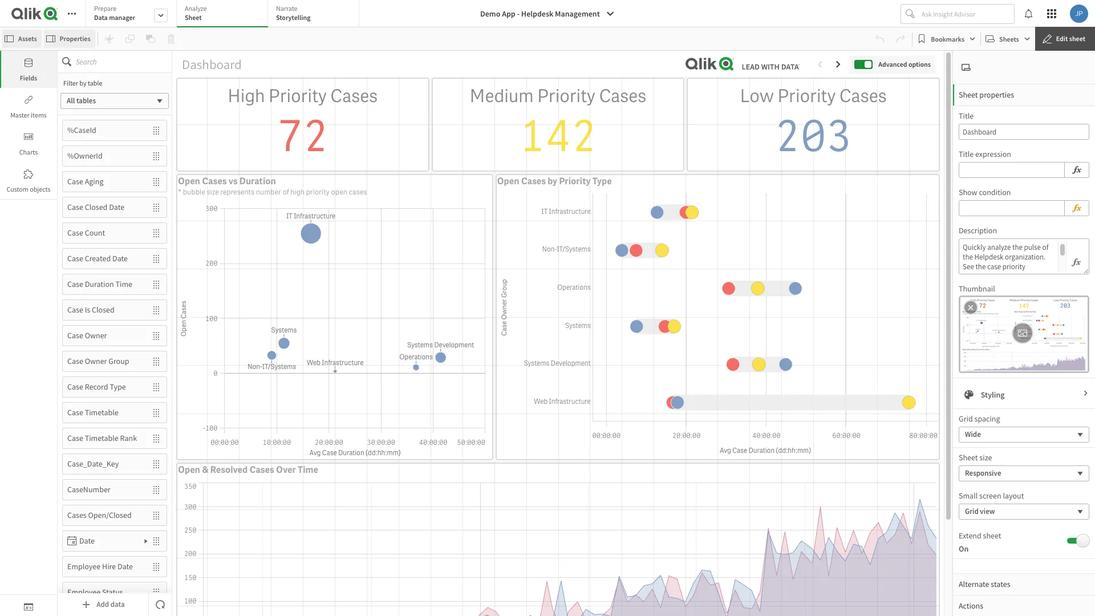 Task type: vqa. For each thing, say whether or not it's contained in the screenshot.
fourth Personal button from the bottom of the page
no



Task type: describe. For each thing, give the bounding box(es) containing it.
actions tab
[[953, 595, 1095, 616]]

case timetable rank
[[67, 433, 137, 443]]

case closed date
[[67, 202, 124, 212]]

date for closed
[[109, 202, 124, 212]]

on
[[959, 544, 969, 554]]

open expression editor image
[[1072, 163, 1082, 177]]

created
[[85, 253, 111, 264]]

resolved
[[210, 464, 248, 476]]

move image for %ownerid
[[146, 146, 167, 166]]

duration inside open cases vs duration * bubble size represents number of high priority open cases
[[239, 175, 276, 187]]

open & resolved cases over time
[[178, 464, 318, 476]]

bubble
[[183, 187, 205, 197]]

case for case timetable
[[67, 407, 83, 418]]

cases open/closed
[[67, 510, 132, 520]]

owner for case owner
[[85, 330, 107, 341]]

-
[[517, 9, 520, 19]]

1 vertical spatial size
[[980, 452, 992, 463]]

james peterson image
[[1070, 5, 1089, 23]]

open expression editor image for show condition
[[1072, 201, 1082, 215]]

puzzle image
[[24, 169, 33, 179]]

case for case created date
[[67, 253, 83, 264]]

custom
[[7, 185, 28, 193]]

case created date
[[67, 253, 128, 264]]

extend sheet on
[[959, 531, 1002, 554]]

sheet properties tab
[[953, 84, 1095, 106]]

prepare data manager
[[94, 4, 135, 22]]

edit sheet
[[1057, 34, 1086, 43]]

sheet image
[[962, 63, 971, 72]]

1 vertical spatial type
[[110, 382, 126, 392]]

title for title expression
[[959, 149, 974, 159]]

1 horizontal spatial type
[[593, 175, 612, 187]]

hire
[[102, 561, 116, 572]]

record
[[85, 382, 108, 392]]

open for open & resolved cases over time
[[178, 464, 200, 476]]

date for created
[[112, 253, 128, 264]]

open cases vs duration * bubble size represents number of high priority open cases
[[178, 175, 367, 197]]

size inside open cases vs duration * bubble size represents number of high priority open cases
[[207, 187, 219, 197]]

application containing 72
[[0, 0, 1095, 616]]

open expression editor image for description
[[1072, 256, 1081, 269]]

low
[[740, 84, 774, 108]]

master items
[[10, 111, 47, 119]]

states
[[991, 579, 1011, 589]]

master
[[10, 111, 29, 119]]

case for case closed date
[[67, 202, 83, 212]]

count
[[85, 228, 105, 238]]

case is closed
[[67, 305, 115, 315]]

rank
[[120, 433, 137, 443]]

%ownerid
[[67, 151, 103, 161]]

represents
[[220, 187, 255, 197]]

priority
[[306, 187, 330, 197]]

priority for 72
[[269, 84, 327, 108]]

analyze
[[185, 4, 207, 13]]

advanced options
[[879, 60, 931, 68]]

employee status
[[67, 587, 123, 597]]

grid
[[959, 414, 973, 424]]

high
[[291, 187, 305, 197]]

filter
[[63, 79, 78, 87]]

case for case record type
[[67, 382, 83, 392]]

case aging
[[67, 176, 104, 187]]

move image for case timetable
[[146, 403, 167, 422]]

sheet for extend sheet on
[[983, 531, 1002, 541]]

timetable for case timetable rank
[[85, 433, 119, 443]]

case duration time
[[67, 279, 132, 289]]

alternate states
[[959, 579, 1011, 589]]

employee for employee hire date
[[67, 561, 101, 572]]

sheet properties
[[959, 90, 1014, 100]]

grid spacing
[[959, 414, 1000, 424]]

open
[[331, 187, 347, 197]]

reset thumbnail image
[[966, 302, 976, 313]]

priority for 203
[[778, 84, 836, 108]]

demo app - helpdesk management button
[[474, 5, 622, 23]]

medium
[[470, 84, 534, 108]]

move image for case record type
[[146, 377, 167, 397]]

sheet for sheet properties
[[959, 90, 978, 100]]

condition
[[979, 187, 1011, 197]]

open for open cases by priority type
[[497, 175, 519, 187]]

move image for case count
[[146, 223, 167, 243]]

move image for cases open/closed
[[146, 506, 167, 525]]

helpdesk
[[521, 9, 554, 19]]

narrate
[[276, 4, 298, 13]]

edit sheet button
[[1035, 27, 1095, 51]]

objects
[[30, 185, 51, 193]]

edit
[[1057, 34, 1068, 43]]

&
[[202, 464, 209, 476]]

data
[[94, 13, 108, 22]]

storytelling
[[276, 13, 311, 22]]

move image for case_date_key
[[146, 454, 167, 474]]

0 vertical spatial time
[[116, 279, 132, 289]]

sheets button
[[984, 30, 1033, 48]]

open/closed
[[88, 510, 132, 520]]

add data
[[97, 600, 125, 609]]

title expression
[[959, 149, 1012, 159]]

owner for case owner group
[[85, 356, 107, 366]]

filter by table
[[63, 79, 102, 87]]

high
[[228, 84, 265, 108]]

case owner
[[67, 330, 107, 341]]

cases inside medium priority cases 142
[[599, 84, 647, 108]]

fields
[[20, 74, 37, 82]]

add
[[97, 600, 109, 609]]

properties
[[60, 34, 90, 43]]

fields button
[[0, 51, 57, 88]]

case for case aging
[[67, 176, 83, 187]]

open for open cases vs duration * bubble size represents number of high priority open cases
[[178, 175, 200, 187]]

case owner group
[[67, 356, 129, 366]]

variables image
[[24, 602, 33, 612]]

title for title
[[959, 111, 974, 121]]

assets button
[[2, 30, 41, 48]]



Task type: locate. For each thing, give the bounding box(es) containing it.
date for hire
[[118, 561, 133, 572]]

case left created
[[67, 253, 83, 264]]

10 case from the top
[[67, 407, 83, 418]]

options
[[909, 60, 931, 68]]

demo
[[480, 9, 501, 19]]

employee hire date
[[67, 561, 133, 572]]

case down the case aging at the top left
[[67, 202, 83, 212]]

move image
[[146, 146, 167, 166], [146, 198, 167, 217], [146, 223, 167, 243], [146, 326, 167, 345], [146, 352, 167, 371], [146, 377, 167, 397], [146, 403, 167, 422], [146, 429, 167, 448], [146, 480, 167, 500], [146, 506, 167, 525]]

duration right vs at the top of page
[[239, 175, 276, 187]]

owner up case owner group
[[85, 330, 107, 341]]

timetable for case timetable
[[85, 407, 119, 418]]

2 move image from the top
[[146, 198, 167, 217]]

case left aging
[[67, 176, 83, 187]]

case for case owner
[[67, 330, 83, 341]]

case down "case is closed"
[[67, 330, 83, 341]]

status
[[102, 587, 123, 597]]

tab list containing prepare
[[86, 0, 363, 29]]

cases
[[331, 84, 378, 108], [599, 84, 647, 108], [840, 84, 887, 108], [202, 175, 227, 187], [521, 175, 546, 187], [250, 464, 274, 476], [67, 510, 87, 520]]

alternate
[[959, 579, 990, 589]]

spacing
[[975, 414, 1000, 424]]

sheet inside "button"
[[1070, 34, 1086, 43]]

show
[[959, 187, 978, 197]]

sheet down sheet image
[[959, 90, 978, 100]]

tab list
[[86, 0, 363, 29]]

by left table
[[80, 79, 86, 87]]

cases
[[349, 187, 367, 197]]

advanced
[[879, 60, 907, 68]]

3 case from the top
[[67, 228, 83, 238]]

9 move image from the top
[[146, 480, 167, 500]]

7 case from the top
[[67, 330, 83, 341]]

custom objects button
[[0, 162, 57, 199]]

items
[[31, 111, 47, 119]]

sheet up small
[[959, 452, 978, 463]]

6 move image from the top
[[146, 454, 167, 474]]

show condition
[[959, 187, 1011, 197]]

0 vertical spatial sheet
[[1070, 34, 1086, 43]]

title down sheet properties
[[959, 111, 974, 121]]

1 owner from the top
[[85, 330, 107, 341]]

vs
[[229, 175, 238, 187]]

%caseid
[[67, 125, 96, 135]]

7 move image from the top
[[146, 403, 167, 422]]

move image for case owner group
[[146, 352, 167, 371]]

1 vertical spatial open expression editor image
[[1072, 256, 1081, 269]]

0 vertical spatial closed
[[85, 202, 107, 212]]

8 move image from the top
[[146, 429, 167, 448]]

duration down created
[[85, 279, 114, 289]]

2 case from the top
[[67, 202, 83, 212]]

open inside open cases vs duration * bubble size represents number of high priority open cases
[[178, 175, 200, 187]]

4 move image from the top
[[146, 326, 167, 345]]

low priority cases 203
[[740, 84, 887, 164]]

timetable left rank
[[85, 433, 119, 443]]

add data button
[[58, 593, 149, 616]]

1 open expression editor image from the top
[[1072, 201, 1082, 215]]

sheet right edit
[[1070, 34, 1086, 43]]

time
[[116, 279, 132, 289], [298, 464, 318, 476]]

app
[[502, 9, 516, 19]]

charts
[[19, 148, 38, 156]]

refresh data in the app. all data will be reloaded from data sources, which may take some time. image
[[156, 593, 165, 616]]

bookmarks button
[[915, 30, 979, 48]]

small screen layout
[[959, 491, 1024, 501]]

case left "record" at the left of page
[[67, 382, 83, 392]]

link image
[[24, 95, 33, 104]]

2 employee from the top
[[67, 587, 101, 597]]

closed up count at the top of page
[[85, 202, 107, 212]]

charts button
[[0, 125, 57, 162]]

case_date_key
[[67, 459, 119, 469]]

0 vertical spatial duration
[[239, 175, 276, 187]]

0 horizontal spatial by
[[80, 79, 86, 87]]

case for case is closed
[[67, 305, 83, 315]]

actions
[[959, 601, 984, 611]]

142
[[519, 108, 597, 164]]

employee for employee status
[[67, 587, 101, 597]]

aging
[[85, 176, 104, 187]]

move image for case owner
[[146, 326, 167, 345]]

0 horizontal spatial time
[[116, 279, 132, 289]]

1 title from the top
[[959, 111, 974, 121]]

small
[[959, 491, 978, 501]]

expression
[[976, 149, 1012, 159]]

4 case from the top
[[67, 253, 83, 264]]

5 move image from the top
[[146, 352, 167, 371]]

timetable up 'case timetable rank'
[[85, 407, 119, 418]]

properties button
[[44, 30, 95, 48]]

1 move image from the top
[[146, 146, 167, 166]]

6 move image from the top
[[146, 377, 167, 397]]

0 vertical spatial type
[[593, 175, 612, 187]]

9 move image from the top
[[146, 583, 167, 602]]

master items button
[[0, 88, 57, 125]]

cases inside low priority cases 203
[[840, 84, 887, 108]]

open expression editor image
[[1072, 201, 1082, 215], [1072, 256, 1081, 269]]

8 move image from the top
[[146, 557, 167, 577]]

case up "case is closed"
[[67, 279, 83, 289]]

title left expression
[[959, 149, 974, 159]]

1 vertical spatial time
[[298, 464, 318, 476]]

closed right is
[[92, 305, 115, 315]]

1 vertical spatial timetable
[[85, 433, 119, 443]]

casenumber
[[67, 484, 111, 495]]

timetable
[[85, 407, 119, 418], [85, 433, 119, 443]]

palette image
[[965, 390, 974, 399]]

case left is
[[67, 305, 83, 315]]

1 timetable from the top
[[85, 407, 119, 418]]

1 vertical spatial closed
[[92, 305, 115, 315]]

case down case record type
[[67, 407, 83, 418]]

1 vertical spatial title
[[959, 149, 974, 159]]

next sheet: performance image
[[834, 60, 843, 69]]

move image for case is closed
[[146, 300, 167, 320]]

0 vertical spatial owner
[[85, 330, 107, 341]]

0 vertical spatial timetable
[[85, 407, 119, 418]]

move image for employee hire date
[[146, 557, 167, 577]]

sheet inside tab
[[959, 90, 978, 100]]

0 horizontal spatial sheet
[[983, 531, 1002, 541]]

move image for employee status
[[146, 583, 167, 602]]

0 horizontal spatial size
[[207, 187, 219, 197]]

analyze sheet
[[185, 4, 207, 22]]

Ask Insight Advisor text field
[[920, 5, 1014, 23]]

application
[[0, 0, 1095, 616]]

1 horizontal spatial size
[[980, 452, 992, 463]]

case down case owner
[[67, 356, 83, 366]]

narrate storytelling
[[276, 4, 311, 22]]

0 horizontal spatial duration
[[85, 279, 114, 289]]

triangle right image
[[143, 538, 146, 544]]

move image for case duration time
[[146, 275, 167, 294]]

management
[[555, 9, 600, 19]]

move image for case closed date
[[146, 198, 167, 217]]

closed
[[85, 202, 107, 212], [92, 305, 115, 315]]

priority inside medium priority cases 142
[[537, 84, 596, 108]]

layout
[[1003, 491, 1024, 501]]

*
[[178, 187, 181, 197]]

1 vertical spatial duration
[[85, 279, 114, 289]]

group
[[109, 356, 129, 366]]

sheet
[[185, 13, 202, 22], [959, 90, 978, 100], [959, 452, 978, 463]]

sheet
[[1070, 34, 1086, 43], [983, 531, 1002, 541]]

over
[[276, 464, 296, 476]]

1 case from the top
[[67, 176, 83, 187]]

2 timetable from the top
[[85, 433, 119, 443]]

1 vertical spatial employee
[[67, 587, 101, 597]]

0 vertical spatial employee
[[67, 561, 101, 572]]

9 case from the top
[[67, 382, 83, 392]]

1 horizontal spatial time
[[298, 464, 318, 476]]

by down 142
[[548, 175, 558, 187]]

open
[[178, 175, 200, 187], [497, 175, 519, 187], [178, 464, 200, 476]]

case
[[67, 176, 83, 187], [67, 202, 83, 212], [67, 228, 83, 238], [67, 253, 83, 264], [67, 279, 83, 289], [67, 305, 83, 315], [67, 330, 83, 341], [67, 356, 83, 366], [67, 382, 83, 392], [67, 407, 83, 418], [67, 433, 83, 443]]

4 move image from the top
[[146, 275, 167, 294]]

2 owner from the top
[[85, 356, 107, 366]]

5 move image from the top
[[146, 300, 167, 320]]

bookmarks
[[931, 35, 965, 43]]

2 move image from the top
[[146, 172, 167, 191]]

1 horizontal spatial by
[[548, 175, 558, 187]]

sheet for sheet size
[[959, 452, 978, 463]]

manager
[[109, 13, 135, 22]]

0 vertical spatial by
[[80, 79, 86, 87]]

number
[[256, 187, 281, 197]]

priority for 142
[[537, 84, 596, 108]]

0 vertical spatial sheet
[[185, 13, 202, 22]]

2 title from the top
[[959, 149, 974, 159]]

by
[[80, 79, 86, 87], [548, 175, 558, 187]]

sheets
[[1000, 35, 1019, 43]]

employee
[[67, 561, 101, 572], [67, 587, 101, 597]]

is
[[85, 305, 90, 315]]

employee up add
[[67, 587, 101, 597]]

next image
[[1083, 390, 1090, 400]]

data
[[111, 600, 125, 609]]

move image
[[146, 121, 167, 140], [146, 172, 167, 191], [146, 249, 167, 268], [146, 275, 167, 294], [146, 300, 167, 320], [146, 454, 167, 474], [146, 531, 167, 551], [146, 557, 167, 577], [146, 583, 167, 602]]

size right bubble
[[207, 187, 219, 197]]

thumbnail
[[959, 284, 995, 294]]

1 move image from the top
[[146, 121, 167, 140]]

of
[[283, 187, 289, 197]]

case for case timetable rank
[[67, 433, 83, 443]]

move image for casenumber
[[146, 480, 167, 500]]

size up screen
[[980, 452, 992, 463]]

11 case from the top
[[67, 433, 83, 443]]

case for case owner group
[[67, 356, 83, 366]]

priority inside 'high priority cases 72'
[[269, 84, 327, 108]]

1 vertical spatial sheet
[[959, 90, 978, 100]]

5 case from the top
[[67, 279, 83, 289]]

move image for case aging
[[146, 172, 167, 191]]

1 horizontal spatial duration
[[239, 175, 276, 187]]

case record type
[[67, 382, 126, 392]]

None text field
[[959, 124, 1090, 140], [959, 162, 1065, 178], [959, 124, 1090, 140], [959, 162, 1065, 178]]

sheet size
[[959, 452, 992, 463]]

2 open expression editor image from the top
[[1072, 256, 1081, 269]]

2 vertical spatial sheet
[[959, 452, 978, 463]]

0 horizontal spatial type
[[110, 382, 126, 392]]

1 employee from the top
[[67, 561, 101, 572]]

employee left hire
[[67, 561, 101, 572]]

styling
[[981, 390, 1005, 400]]

sheet down analyze
[[185, 13, 202, 22]]

move image for case timetable rank
[[146, 429, 167, 448]]

extend
[[959, 531, 982, 541]]

time down case created date
[[116, 279, 132, 289]]

demo app - helpdesk management
[[480, 9, 600, 19]]

case for case duration time
[[67, 279, 83, 289]]

Search text field
[[76, 51, 172, 72]]

owner
[[85, 330, 107, 341], [85, 356, 107, 366]]

priority inside low priority cases 203
[[778, 84, 836, 108]]

owner left group
[[85, 356, 107, 366]]

type
[[593, 175, 612, 187], [110, 382, 126, 392]]

alternate states tab
[[953, 573, 1095, 595]]

sheet inside analyze sheet
[[185, 13, 202, 22]]

case down case timetable
[[67, 433, 83, 443]]

move image for case created date
[[146, 249, 167, 268]]

7 move image from the top
[[146, 531, 167, 551]]

description
[[959, 225, 997, 236]]

0 vertical spatial open expression editor image
[[1072, 201, 1082, 215]]

8 case from the top
[[67, 356, 83, 366]]

case timetable
[[67, 407, 119, 418]]

database image
[[24, 58, 33, 67]]

None text field
[[959, 200, 1065, 216], [963, 242, 1067, 272], [959, 200, 1065, 216], [963, 242, 1067, 272]]

case for case count
[[67, 228, 83, 238]]

change thumbnail image
[[1018, 326, 1028, 340]]

sheet inside extend sheet on
[[983, 531, 1002, 541]]

assets
[[18, 34, 37, 43]]

1 vertical spatial owner
[[85, 356, 107, 366]]

move image for %caseid
[[146, 121, 167, 140]]

1 horizontal spatial sheet
[[1070, 34, 1086, 43]]

3 move image from the top
[[146, 249, 167, 268]]

cases inside open cases vs duration * bubble size represents number of high priority open cases
[[202, 175, 227, 187]]

high priority cases 72
[[228, 84, 378, 164]]

cases inside 'high priority cases 72'
[[331, 84, 378, 108]]

table
[[88, 79, 102, 87]]

time right over
[[298, 464, 318, 476]]

6 case from the top
[[67, 305, 83, 315]]

case count
[[67, 228, 105, 238]]

case left count at the top of page
[[67, 228, 83, 238]]

1 vertical spatial by
[[548, 175, 558, 187]]

3 move image from the top
[[146, 223, 167, 243]]

10 move image from the top
[[146, 506, 167, 525]]

0 vertical spatial size
[[207, 187, 219, 197]]

sheet for edit sheet
[[1070, 34, 1086, 43]]

object image
[[24, 132, 33, 141]]

screen
[[980, 491, 1002, 501]]

0 vertical spatial title
[[959, 111, 974, 121]]

1 vertical spatial sheet
[[983, 531, 1002, 541]]

calendar image
[[67, 536, 79, 546]]

sheet right extend
[[983, 531, 1002, 541]]



